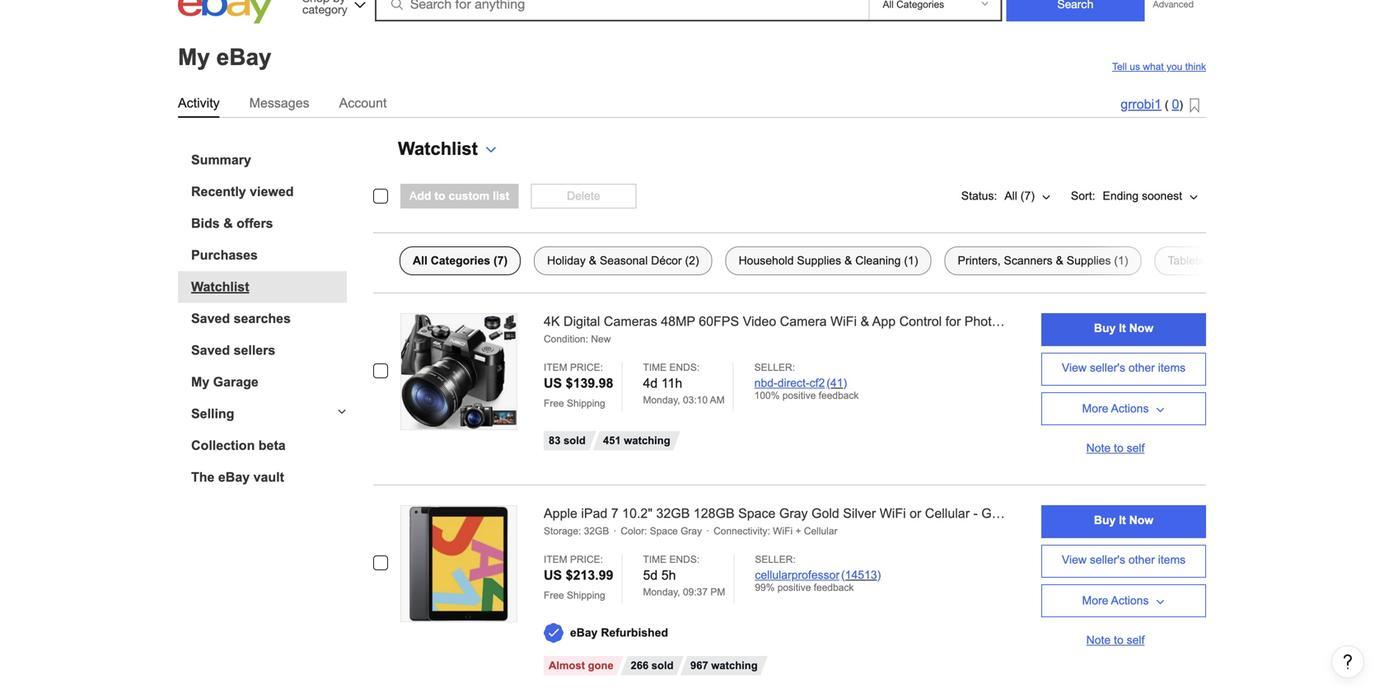 Task type: vqa. For each thing, say whether or not it's contained in the screenshot.
View Seller'S Other Items button associated with Apple iPad 7 10.2" 32GB 128GB Space Gray Gold Silver WiFi or Cellular - Good
yes



Task type: locate. For each thing, give the bounding box(es) containing it.
2 vertical spatial ebay
[[570, 626, 598, 639]]

0 vertical spatial positive
[[783, 390, 816, 401]]

2 other from the top
[[1129, 553, 1155, 566]]

collection beta link
[[191, 438, 347, 453]]

2 buy it now button from the top
[[1042, 505, 1207, 538]]

feedback
[[819, 390, 859, 401], [814, 582, 854, 593]]

1 vertical spatial seller's
[[1090, 553, 1126, 566]]

2 more actions from the top
[[1083, 594, 1149, 607]]

1 item from the top
[[544, 362, 568, 373]]

1 vertical spatial item
[[544, 554, 568, 565]]

1 vertical spatial view
[[1062, 553, 1087, 566]]

item inside item price: us $213.99 free shipping
[[544, 554, 568, 565]]

saved for saved searches
[[191, 311, 230, 326]]

free down storage
[[544, 590, 564, 601]]

1 vertical spatial other
[[1129, 553, 1155, 566]]

watchlist inside popup button
[[398, 138, 478, 159]]

0 vertical spatial self
[[1127, 442, 1145, 455]]

0 vertical spatial buy it now button
[[1042, 313, 1207, 346]]

now
[[1130, 322, 1154, 335], [1130, 514, 1154, 527]]

ends: up 5h
[[670, 554, 700, 565]]

to for 4k digital cameras 48mp 60fps video camera wifi & app control for photography
[[1114, 442, 1124, 455]]

266
[[631, 659, 649, 672]]

space
[[739, 506, 776, 521], [650, 525, 678, 536]]

2 view from the top
[[1062, 553, 1087, 566]]

1 more actions from the top
[[1083, 402, 1149, 415]]

1 vertical spatial it
[[1119, 514, 1126, 527]]

83
[[549, 434, 561, 447]]

status: all (7)
[[962, 190, 1035, 202]]

time inside time ends: 4d 11h monday, 03:10 am
[[643, 362, 667, 373]]

2 self from the top
[[1127, 634, 1145, 647]]

0 vertical spatial note
[[1087, 442, 1111, 455]]

0 vertical spatial note to self button
[[1042, 432, 1207, 465]]

my ebay main content
[[7, 28, 1378, 698]]

shipping down $213.99
[[567, 590, 606, 601]]

all (7) button
[[998, 180, 1059, 213]]

0 vertical spatial sold
[[564, 434, 586, 447]]

monday, down 5h
[[643, 586, 680, 597]]

seller: up cellularprofessor link
[[755, 554, 796, 565]]

2 note to self button from the top
[[1042, 624, 1207, 657]]

: down apple ipad 7 10.2" 32gb 128gb space gray gold silver wifi or cellular - good link
[[768, 525, 770, 536]]

price: inside item price: us $139.98 free shipping
[[570, 362, 603, 373]]

0 vertical spatial watchlist
[[398, 138, 478, 159]]

0 vertical spatial now
[[1130, 322, 1154, 335]]

$213.99
[[566, 568, 614, 583]]

connectivity : wifi + cellular
[[714, 525, 838, 536]]

1 vertical spatial view seller's other items button
[[1042, 545, 1207, 578]]

1 buy it now from the top
[[1094, 322, 1154, 335]]

view seller's other items button
[[1042, 353, 1207, 386], [1042, 545, 1207, 578]]

& inside 4k digital cameras 48mp 60fps video camera wifi & app control for photography condition: new
[[861, 314, 870, 329]]

watchlist button
[[398, 138, 498, 160]]

note for apple ipad 7 10.2" 32gb 128gb space gray gold silver wifi or cellular - good
[[1087, 634, 1111, 647]]

time up the 5d
[[643, 554, 667, 565]]

2 more from the top
[[1083, 594, 1109, 607]]

buy it now
[[1094, 322, 1154, 335], [1094, 514, 1154, 527]]

tell us what you think link
[[1113, 61, 1207, 73]]

1 note from the top
[[1087, 442, 1111, 455]]

what
[[1143, 61, 1164, 72]]

1 view seller's other items from the top
[[1062, 361, 1186, 374]]

1 vertical spatial more actions
[[1083, 594, 1149, 607]]

tell us what you think
[[1113, 61, 1207, 72]]

0 horizontal spatial watching
[[624, 434, 670, 447]]

1 vertical spatial items
[[1159, 553, 1186, 566]]

account
[[339, 96, 387, 110]]

2 price: from the top
[[570, 554, 603, 565]]

ebay up "messages" link
[[216, 44, 272, 70]]

1 vertical spatial watching
[[711, 659, 758, 672]]

time ends: 4d 11h monday, 03:10 am
[[643, 362, 725, 405]]

refurbished
[[601, 626, 668, 639]]

sold for 83 sold
[[564, 434, 586, 447]]

time for 5d
[[643, 554, 667, 565]]

2 seller's from the top
[[1090, 553, 1126, 566]]

0 horizontal spatial cellular
[[804, 525, 838, 536]]

0 vertical spatial monday,
[[643, 394, 680, 405]]

summary link
[[191, 152, 347, 168]]

0 vertical spatial saved
[[191, 311, 230, 326]]

2 view seller's other items from the top
[[1062, 553, 1186, 566]]

0 vertical spatial wifi
[[831, 314, 857, 329]]

0 vertical spatial free
[[544, 398, 564, 409]]

0 vertical spatial other
[[1129, 361, 1155, 374]]

1 vertical spatial &
[[861, 314, 870, 329]]

: down 10.2"
[[645, 525, 647, 536]]

the ebay vault
[[191, 470, 284, 485]]

1 vertical spatial shipping
[[567, 590, 606, 601]]

2 : from the left
[[645, 525, 647, 536]]

price: up $213.99
[[570, 554, 603, 565]]

1 time from the top
[[643, 362, 667, 373]]

item down condition:
[[544, 362, 568, 373]]

ebay for the
[[218, 470, 250, 485]]

actions for apple ipad 7 10.2" 32gb 128gb space gray gold silver wifi or cellular - good
[[1111, 594, 1149, 607]]

1 seller's from the top
[[1090, 361, 1126, 374]]

monday, inside time ends: 4d 11h monday, 03:10 am
[[643, 394, 680, 405]]

buy it now button
[[1042, 313, 1207, 346], [1042, 505, 1207, 538]]

the ebay vault link
[[191, 470, 347, 485]]

1 vertical spatial sold
[[652, 659, 674, 672]]

wifi left or
[[880, 506, 906, 521]]

saved up saved sellers
[[191, 311, 230, 326]]

0 vertical spatial items
[[1159, 361, 1186, 374]]

1 vertical spatial my
[[191, 375, 210, 389]]

1 price: from the top
[[570, 362, 603, 373]]

time inside "time ends: 5d 5h monday, 09:37 pm"
[[643, 554, 667, 565]]

garage
[[213, 375, 259, 389]]

1 vertical spatial feedback
[[814, 582, 854, 593]]

shipping for $213.99
[[567, 590, 606, 601]]

1 note to self button from the top
[[1042, 432, 1207, 465]]

& left 'app'
[[861, 314, 870, 329]]

ending soonest button
[[1096, 180, 1207, 213]]

1 items from the top
[[1159, 361, 1186, 374]]

2 note to self from the top
[[1087, 634, 1145, 647]]

free inside item price: us $139.98 free shipping
[[544, 398, 564, 409]]

1 horizontal spatial watchlist
[[398, 138, 478, 159]]

2 buy it now from the top
[[1094, 514, 1154, 527]]

1 vertical spatial time
[[643, 554, 667, 565]]

1 vertical spatial buy it now button
[[1042, 505, 1207, 538]]

1 buy it now button from the top
[[1042, 313, 1207, 346]]

0 vertical spatial shipping
[[567, 398, 606, 409]]

1 actions from the top
[[1111, 402, 1149, 415]]

beta
[[259, 438, 286, 453]]

cf2
[[810, 376, 825, 389]]

shipping inside item price: us $139.98 free shipping
[[567, 398, 606, 409]]

)
[[1180, 98, 1184, 111]]

3 : from the left
[[768, 525, 770, 536]]

seller: for 5d 5h
[[755, 554, 796, 565]]

0 horizontal spatial space
[[650, 525, 678, 536]]

1 more from the top
[[1083, 402, 1109, 415]]

note to self
[[1087, 442, 1145, 455], [1087, 634, 1145, 647]]

saved sellers link
[[191, 343, 347, 358]]

0 vertical spatial more actions
[[1083, 402, 1149, 415]]

1 us from the top
[[544, 376, 562, 391]]

1 vertical spatial note to self button
[[1042, 624, 1207, 657]]

2 time from the top
[[643, 554, 667, 565]]

direct-
[[778, 376, 810, 389]]

1 vertical spatial price:
[[570, 554, 603, 565]]

1 vertical spatial note
[[1087, 634, 1111, 647]]

2 item from the top
[[544, 554, 568, 565]]

1 saved from the top
[[191, 311, 230, 326]]

my up activity
[[178, 44, 210, 70]]

seller: inside seller: nbd-direct-cf2 (41) 100% positive feedback
[[755, 362, 795, 373]]

451
[[603, 434, 621, 447]]

2 horizontal spatial wifi
[[880, 506, 906, 521]]

1 vertical spatial more
[[1083, 594, 1109, 607]]

1 view seller's other items button from the top
[[1042, 353, 1207, 386]]

1 vertical spatial 32gb
[[584, 525, 609, 536]]

1 vertical spatial positive
[[778, 582, 811, 593]]

0 vertical spatial more actions button
[[1042, 392, 1207, 425]]

ends: inside "time ends: 5d 5h monday, 09:37 pm"
[[670, 554, 700, 565]]

32gb down ipad
[[584, 525, 609, 536]]

us inside item price: us $213.99 free shipping
[[544, 568, 562, 583]]

free for us $213.99
[[544, 590, 564, 601]]

price: for $213.99
[[570, 554, 603, 565]]

0 vertical spatial feedback
[[819, 390, 859, 401]]

0 vertical spatial us
[[544, 376, 562, 391]]

0 vertical spatial ends:
[[670, 362, 700, 373]]

0 vertical spatial gray
[[780, 506, 808, 521]]

time ends: 5d 5h monday, 09:37 pm
[[643, 554, 726, 597]]

gray
[[780, 506, 808, 521], [681, 525, 702, 536]]

1 it from the top
[[1119, 322, 1126, 335]]

0 vertical spatial ebay
[[216, 44, 272, 70]]

None submit
[[1007, 0, 1145, 21]]

1 vertical spatial ends:
[[670, 554, 700, 565]]

1 vertical spatial seller:
[[755, 554, 796, 565]]

seller: cellularprofessor (14513) 99% positive feedback
[[755, 554, 881, 593]]

item for $139.98
[[544, 362, 568, 373]]

2 it from the top
[[1119, 514, 1126, 527]]

2 vertical spatial wifi
[[773, 525, 793, 536]]

recently viewed link
[[191, 184, 347, 199]]

sold right 266
[[652, 659, 674, 672]]

ends: up 11h
[[670, 362, 700, 373]]

2 vertical spatial to
[[1114, 634, 1124, 647]]

2 now from the top
[[1130, 514, 1154, 527]]

2 saved from the top
[[191, 343, 230, 358]]

1 vertical spatial watchlist
[[191, 279, 249, 294]]

buy it now for 4k digital cameras 48mp 60fps video camera wifi & app control for photography
[[1094, 322, 1154, 335]]

1 horizontal spatial 32gb
[[656, 506, 690, 521]]

1 vertical spatial to
[[1114, 442, 1124, 455]]

1 note to self from the top
[[1087, 442, 1145, 455]]

wifi inside 4k digital cameras 48mp 60fps video camera wifi & app control for photography condition: new
[[831, 314, 857, 329]]

sold right 83
[[564, 434, 586, 447]]

1 vertical spatial buy
[[1094, 514, 1116, 527]]

(14513)
[[842, 569, 881, 581]]

1 vertical spatial us
[[544, 568, 562, 583]]

& right bids
[[223, 216, 233, 231]]

1 vertical spatial buy it now
[[1094, 514, 1154, 527]]

sold for 266 sold
[[652, 659, 674, 672]]

self for 4k digital cameras 48mp 60fps video camera wifi & app control for photography
[[1127, 442, 1145, 455]]

128gb
[[694, 506, 735, 521]]

monday,
[[643, 394, 680, 405], [643, 586, 680, 597]]

watchlist down the purchases
[[191, 279, 249, 294]]

1 vertical spatial now
[[1130, 514, 1154, 527]]

ebay for my
[[216, 44, 272, 70]]

item inside item price: us $139.98 free shipping
[[544, 362, 568, 373]]

watching
[[624, 434, 670, 447], [711, 659, 758, 672]]

0 vertical spatial item
[[544, 362, 568, 373]]

0 vertical spatial view seller's other items
[[1062, 361, 1186, 374]]

4d
[[643, 376, 658, 391]]

view seller's other items
[[1062, 361, 1186, 374], [1062, 553, 1186, 566]]

(41)
[[827, 376, 847, 389]]

: for storage
[[579, 525, 581, 536]]

2 free from the top
[[544, 590, 564, 601]]

1 horizontal spatial sold
[[652, 659, 674, 672]]

my up the selling
[[191, 375, 210, 389]]

ends: inside time ends: 4d 11h monday, 03:10 am
[[670, 362, 700, 373]]

time for 4d
[[643, 362, 667, 373]]

us left $139.98
[[544, 376, 562, 391]]

cellular down gold
[[804, 525, 838, 536]]

1 now from the top
[[1130, 322, 1154, 335]]

4k digital cameras 48mp 60fps video camera wifi & app control for photography condition: new
[[544, 314, 1040, 344]]

custom
[[449, 190, 490, 202]]

1 view from the top
[[1062, 361, 1087, 374]]

space right color
[[650, 525, 678, 536]]

price: up $139.98
[[570, 362, 603, 373]]

0 horizontal spatial sold
[[564, 434, 586, 447]]

1 free from the top
[[544, 398, 564, 409]]

it
[[1119, 322, 1126, 335], [1119, 514, 1126, 527]]

32gb up color : space gray at bottom
[[656, 506, 690, 521]]

0 vertical spatial buy it now
[[1094, 322, 1154, 335]]

feedback inside seller: nbd-direct-cf2 (41) 100% positive feedback
[[819, 390, 859, 401]]

1 vertical spatial ebay
[[218, 470, 250, 485]]

1 vertical spatial saved
[[191, 343, 230, 358]]

: down ipad
[[579, 525, 581, 536]]

2 monday, from the top
[[643, 586, 680, 597]]

1 vertical spatial monday,
[[643, 586, 680, 597]]

us
[[544, 376, 562, 391], [544, 568, 562, 583]]

wifi
[[831, 314, 857, 329], [880, 506, 906, 521], [773, 525, 793, 536]]

shipping inside item price: us $213.99 free shipping
[[567, 590, 606, 601]]

1 horizontal spatial wifi
[[831, 314, 857, 329]]

0 vertical spatial watching
[[624, 434, 670, 447]]

ebay up almost gone
[[570, 626, 598, 639]]

us for us $213.99
[[544, 568, 562, 583]]

0 vertical spatial buy
[[1094, 322, 1116, 335]]

1 shipping from the top
[[567, 398, 606, 409]]

us left $213.99
[[544, 568, 562, 583]]

2 shipping from the top
[[567, 590, 606, 601]]

sellers
[[234, 343, 276, 358]]

0 vertical spatial more
[[1083, 402, 1109, 415]]

purchases
[[191, 248, 258, 263]]

1 monday, from the top
[[643, 394, 680, 405]]

ebay
[[216, 44, 272, 70], [218, 470, 250, 485], [570, 626, 598, 639]]

am
[[710, 394, 725, 405]]

2 items from the top
[[1159, 553, 1186, 566]]

:
[[579, 525, 581, 536], [645, 525, 647, 536], [768, 525, 770, 536]]

us inside item price: us $139.98 free shipping
[[544, 376, 562, 391]]

shipping down $139.98
[[567, 398, 606, 409]]

1 buy from the top
[[1094, 322, 1116, 335]]

make this page your my ebay homepage image
[[1190, 98, 1200, 114]]

saved for saved sellers
[[191, 343, 230, 358]]

2 actions from the top
[[1111, 594, 1149, 607]]

almost
[[549, 659, 585, 672]]

1 ends: from the top
[[670, 362, 700, 373]]

us
[[1130, 61, 1141, 72]]

1 vertical spatial self
[[1127, 634, 1145, 647]]

free inside item price: us $213.99 free shipping
[[544, 590, 564, 601]]

silver
[[843, 506, 876, 521]]

time up 4d
[[643, 362, 667, 373]]

2 ends: from the top
[[670, 554, 700, 565]]

2 view seller's other items button from the top
[[1042, 545, 1207, 578]]

monday, inside "time ends: 5d 5h monday, 09:37 pm"
[[643, 586, 680, 597]]

view seller's other items button for 4k digital cameras 48mp 60fps video camera wifi & app control for photography
[[1042, 353, 1207, 386]]

0 vertical spatial cellular
[[925, 506, 970, 521]]

2 us from the top
[[544, 568, 562, 583]]

seller: nbd-direct-cf2 (41) 100% positive feedback
[[755, 362, 859, 401]]

camera
[[780, 314, 827, 329]]

0 horizontal spatial gray
[[681, 525, 702, 536]]

1 vertical spatial space
[[650, 525, 678, 536]]

1 vertical spatial free
[[544, 590, 564, 601]]

the
[[191, 470, 215, 485]]

seller: up nbd-
[[755, 362, 795, 373]]

new
[[591, 333, 611, 344]]

view for apple ipad 7 10.2" 32gb 128gb space gray gold silver wifi or cellular - good
[[1062, 553, 1087, 566]]

gold
[[812, 506, 840, 521]]

2 note from the top
[[1087, 634, 1111, 647]]

price: inside item price: us $213.99 free shipping
[[570, 554, 603, 565]]

positive inside seller: cellularprofessor (14513) 99% positive feedback
[[778, 582, 811, 593]]

seller: inside seller: cellularprofessor (14513) 99% positive feedback
[[755, 554, 796, 565]]

saved up my garage at left bottom
[[191, 343, 230, 358]]

saved sellers
[[191, 343, 276, 358]]

wifi left "+"
[[773, 525, 793, 536]]

by
[[333, 0, 346, 5]]

think
[[1186, 61, 1207, 72]]

967
[[690, 659, 708, 672]]

1 horizontal spatial watching
[[711, 659, 758, 672]]

control
[[900, 314, 942, 329]]

0 horizontal spatial &
[[223, 216, 233, 231]]

item down storage
[[544, 554, 568, 565]]

cellular left -
[[925, 506, 970, 521]]

buy
[[1094, 322, 1116, 335], [1094, 514, 1116, 527]]

other
[[1129, 361, 1155, 374], [1129, 553, 1155, 566]]

2 buy from the top
[[1094, 514, 1116, 527]]

positive down direct-
[[783, 390, 816, 401]]

99%
[[755, 582, 775, 593]]

buy for 4k digital cameras 48mp 60fps video camera wifi & app control for photography
[[1094, 322, 1116, 335]]

1 self from the top
[[1127, 442, 1145, 455]]

time
[[643, 362, 667, 373], [643, 554, 667, 565]]

view seller's other items for 4k digital cameras 48mp 60fps video camera wifi & app control for photography
[[1062, 361, 1186, 374]]

free up 83
[[544, 398, 564, 409]]

shipping
[[567, 398, 606, 409], [567, 590, 606, 601]]

seller:
[[755, 362, 795, 373], [755, 554, 796, 565]]

1 : from the left
[[579, 525, 581, 536]]

1 more actions button from the top
[[1042, 392, 1207, 425]]

: for color
[[645, 525, 647, 536]]

watchlist up "add"
[[398, 138, 478, 159]]

1 vertical spatial actions
[[1111, 594, 1149, 607]]

note to self for 4k digital cameras 48mp 60fps video camera wifi & app control for photography
[[1087, 442, 1145, 455]]

more actions button
[[1042, 392, 1207, 425], [1042, 584, 1207, 617]]

watching right 451
[[624, 434, 670, 447]]

ebay right the
[[218, 470, 250, 485]]

gray up "+"
[[780, 506, 808, 521]]

cameras
[[604, 314, 658, 329]]

more
[[1083, 402, 1109, 415], [1083, 594, 1109, 607]]

gray down '128gb'
[[681, 525, 702, 536]]

watching for 451 watching
[[624, 434, 670, 447]]

selling
[[191, 406, 234, 421]]

buy it now button for 4k digital cameras 48mp 60fps video camera wifi & app control for photography
[[1042, 313, 1207, 346]]

0 vertical spatial space
[[739, 506, 776, 521]]

0 vertical spatial price:
[[570, 362, 603, 373]]

view for 4k digital cameras 48mp 60fps video camera wifi & app control for photography
[[1062, 361, 1087, 374]]

0 horizontal spatial 32gb
[[584, 525, 609, 536]]

space up connectivity
[[739, 506, 776, 521]]

10.2"
[[622, 506, 653, 521]]

2 more actions button from the top
[[1042, 584, 1207, 617]]

watching right 967
[[711, 659, 758, 672]]

1 horizontal spatial :
[[645, 525, 647, 536]]

1 vertical spatial more actions button
[[1042, 584, 1207, 617]]

1 other from the top
[[1129, 361, 1155, 374]]

0 vertical spatial seller:
[[755, 362, 795, 373]]

1 vertical spatial view seller's other items
[[1062, 553, 1186, 566]]

more actions for 4k digital cameras 48mp 60fps video camera wifi & app control for photography
[[1083, 402, 1149, 415]]

monday, down 11h
[[643, 394, 680, 405]]

0 vertical spatial view
[[1062, 361, 1087, 374]]

feedback down (14513)
[[814, 582, 854, 593]]

0 vertical spatial it
[[1119, 322, 1126, 335]]

wifi right the camera
[[831, 314, 857, 329]]

0 vertical spatial actions
[[1111, 402, 1149, 415]]

feedback down (41)
[[819, 390, 859, 401]]

apple ipad 7 10.2" 32gb 128gb space gray gold silver wifi or cellular - good link
[[544, 505, 1014, 522]]

0 vertical spatial note to self
[[1087, 442, 1145, 455]]

2 horizontal spatial :
[[768, 525, 770, 536]]

positive down "cellularprofessor"
[[778, 582, 811, 593]]



Task type: describe. For each thing, give the bounding box(es) containing it.
0
[[1172, 97, 1180, 112]]

recently viewed
[[191, 184, 294, 199]]

more actions button for apple ipad 7 10.2" 32gb 128gb space gray gold silver wifi or cellular - good
[[1042, 584, 1207, 617]]

condition:
[[544, 333, 588, 344]]

03:10
[[683, 394, 708, 405]]

sort:
[[1071, 190, 1096, 202]]

ends: for 4d 11h
[[670, 362, 700, 373]]

item for $213.99
[[544, 554, 568, 565]]

now for 4k digital cameras 48mp 60fps video camera wifi & app control for photography
[[1130, 322, 1154, 335]]

my garage link
[[191, 375, 347, 390]]

app
[[873, 314, 896, 329]]

-
[[974, 506, 978, 521]]

you
[[1167, 61, 1183, 72]]

seller: for 4d 11h
[[755, 362, 795, 373]]

add to custom list button
[[401, 184, 519, 209]]

add to custom list
[[410, 190, 510, 202]]

5d
[[643, 568, 658, 583]]

4k digital cameras 48mp 60fps video camera wifi & app control for photography link
[[544, 313, 1040, 330]]

1 horizontal spatial cellular
[[925, 506, 970, 521]]

view seller's other items button for apple ipad 7 10.2" 32gb 128gb space gray gold silver wifi or cellular - good
[[1042, 545, 1207, 578]]

feedback inside seller: cellularprofessor (14513) 99% positive feedback
[[814, 582, 854, 593]]

7
[[611, 506, 619, 521]]

tell
[[1113, 61, 1127, 72]]

video
[[743, 314, 777, 329]]

(14513) link
[[842, 569, 881, 581]]

0 vertical spatial to
[[435, 190, 446, 202]]

seller's for apple ipad 7 10.2" 32gb 128gb space gray gold silver wifi or cellular - good
[[1090, 553, 1126, 566]]

messages link
[[249, 92, 310, 114]]

almost gone
[[549, 659, 614, 672]]

vault
[[254, 470, 284, 485]]

to for apple ipad 7 10.2" 32gb 128gb space gray gold silver wifi or cellular - good
[[1114, 634, 1124, 647]]

Search for anything text field
[[377, 0, 866, 20]]

my for my ebay
[[178, 44, 210, 70]]

viewed
[[250, 184, 294, 199]]

1 vertical spatial wifi
[[880, 506, 906, 521]]

delete
[[567, 190, 600, 202]]

note to self for apple ipad 7 10.2" 32gb 128gb space gray gold silver wifi or cellular - good
[[1087, 634, 1145, 647]]

watchlist link
[[191, 279, 347, 295]]

more for apple ipad 7 10.2" 32gb 128gb space gray gold silver wifi or cellular - good
[[1083, 594, 1109, 607]]

more actions button for 4k digital cameras 48mp 60fps video camera wifi & app control for photography
[[1042, 392, 1207, 425]]

storage : 32gb
[[544, 525, 609, 536]]

view seller's other items for apple ipad 7 10.2" 32gb 128gb space gray gold silver wifi or cellular - good
[[1062, 553, 1186, 566]]

ends: for 5d 5h
[[670, 554, 700, 565]]

cellularprofessor link
[[755, 569, 840, 581]]

purchases link
[[191, 248, 347, 263]]

0 horizontal spatial watchlist
[[191, 279, 249, 294]]

note to self button for apple ipad 7 10.2" 32gb 128gb space gray gold silver wifi or cellular - good
[[1042, 624, 1207, 657]]

0 link
[[1172, 97, 1180, 112]]

help, opens dialogs image
[[1340, 653, 1357, 670]]

recently
[[191, 184, 246, 199]]

note for 4k digital cameras 48mp 60fps video camera wifi & app control for photography
[[1087, 442, 1111, 455]]

monday, for 11h
[[643, 394, 680, 405]]

saved searches
[[191, 311, 291, 326]]

it for 4k digital cameras 48mp 60fps video camera wifi & app control for photography
[[1119, 322, 1126, 335]]

5h
[[662, 568, 676, 583]]

60fps
[[699, 314, 739, 329]]

items for 4k digital cameras 48mp 60fps video camera wifi & app control for photography
[[1159, 361, 1186, 374]]

0 vertical spatial 32gb
[[656, 506, 690, 521]]

color
[[621, 525, 645, 536]]

more for 4k digital cameras 48mp 60fps video camera wifi & app control for photography
[[1083, 402, 1109, 415]]

+
[[796, 525, 802, 536]]

apple ipad 7 10.2" 32gb 128gb space gray gold silver wifi or cellular - good
[[544, 506, 1014, 521]]

delete button
[[531, 184, 637, 209]]

buy for apple ipad 7 10.2" 32gb 128gb space gray gold silver wifi or cellular - good
[[1094, 514, 1116, 527]]

now for apple ipad 7 10.2" 32gb 128gb space gray gold silver wifi or cellular - good
[[1130, 514, 1154, 527]]

ipad
[[581, 506, 608, 521]]

collection beta
[[191, 438, 286, 453]]

: for connectivity
[[768, 525, 770, 536]]

good
[[982, 506, 1014, 521]]

it for apple ipad 7 10.2" 32gb 128gb space gray gold silver wifi or cellular - good
[[1119, 514, 1126, 527]]

actions for 4k digital cameras 48mp 60fps video camera wifi & app control for photography
[[1111, 402, 1149, 415]]

items for apple ipad 7 10.2" 32gb 128gb space gray gold silver wifi or cellular - good
[[1159, 553, 1186, 566]]

48mp
[[661, 314, 695, 329]]

(
[[1165, 98, 1169, 111]]

other for apple ipad 7 10.2" 32gb 128gb space gray gold silver wifi or cellular - good
[[1129, 553, 1155, 566]]

$139.98
[[566, 376, 614, 391]]

4k digital cameras 48mp 60fps video camera wifi & app control for photography image
[[401, 314, 517, 429]]

nbd-direct-cf2 link
[[755, 376, 825, 389]]

my garage
[[191, 375, 259, 389]]

free for us $139.98
[[544, 398, 564, 409]]

monday, for 5h
[[643, 586, 680, 597]]

storage
[[544, 525, 579, 536]]

positive inside seller: nbd-direct-cf2 (41) 100% positive feedback
[[783, 390, 816, 401]]

100%
[[755, 390, 780, 401]]

1 vertical spatial gray
[[681, 525, 702, 536]]

price: for $139.98
[[570, 362, 603, 373]]

more actions for apple ipad 7 10.2" 32gb 128gb space gray gold silver wifi or cellular - good
[[1083, 594, 1149, 607]]

saved searches link
[[191, 311, 347, 326]]

grrobi1 link
[[1121, 97, 1162, 112]]

sort: ending soonest
[[1071, 190, 1183, 202]]

add
[[410, 190, 431, 202]]

or
[[910, 506, 922, 521]]

1 horizontal spatial space
[[739, 506, 776, 521]]

other for 4k digital cameras 48mp 60fps video camera wifi & app control for photography
[[1129, 361, 1155, 374]]

11h
[[662, 376, 683, 391]]

shop by category button
[[295, 0, 369, 20]]

ending
[[1103, 190, 1139, 202]]

shipping for $139.98
[[567, 398, 606, 409]]

digital
[[564, 314, 600, 329]]

grrobi1 ( 0 )
[[1121, 97, 1184, 112]]

watching for 967 watching
[[711, 659, 758, 672]]

my for my garage
[[191, 375, 210, 389]]

apple
[[544, 506, 578, 521]]

summary
[[191, 152, 251, 167]]

seller's for 4k digital cameras 48mp 60fps video camera wifi & app control for photography
[[1090, 361, 1126, 374]]

0 vertical spatial &
[[223, 216, 233, 231]]

buy it now for apple ipad 7 10.2" 32gb 128gb space gray gold silver wifi or cellular - good
[[1094, 514, 1154, 527]]

bids
[[191, 216, 220, 231]]

ebay refurbished
[[570, 626, 668, 639]]

bids & offers link
[[191, 216, 347, 231]]

1 horizontal spatial gray
[[780, 506, 808, 521]]

item price: us $213.99 free shipping
[[544, 554, 614, 601]]

apple ipad 7 10.2" 32gb 128gb space gray gold silver wifi or cellular - good image
[[410, 506, 508, 621]]

266 sold
[[631, 659, 674, 672]]

0 horizontal spatial wifi
[[773, 525, 793, 536]]

item price: us $139.98 free shipping
[[544, 362, 614, 409]]

buy it now button for apple ipad 7 10.2" 32gb 128gb space gray gold silver wifi or cellular - good
[[1042, 505, 1207, 538]]

us for us $139.98
[[544, 376, 562, 391]]

(7)
[[1021, 190, 1035, 202]]

shop
[[302, 0, 330, 5]]

collection
[[191, 438, 255, 453]]

self for apple ipad 7 10.2" 32gb 128gb space gray gold silver wifi or cellular - good
[[1127, 634, 1145, 647]]

09:37
[[683, 586, 708, 597]]

cellularprofessor
[[755, 569, 840, 581]]

note to self button for 4k digital cameras 48mp 60fps video camera wifi & app control for photography
[[1042, 432, 1207, 465]]

bids & offers
[[191, 216, 273, 231]]



